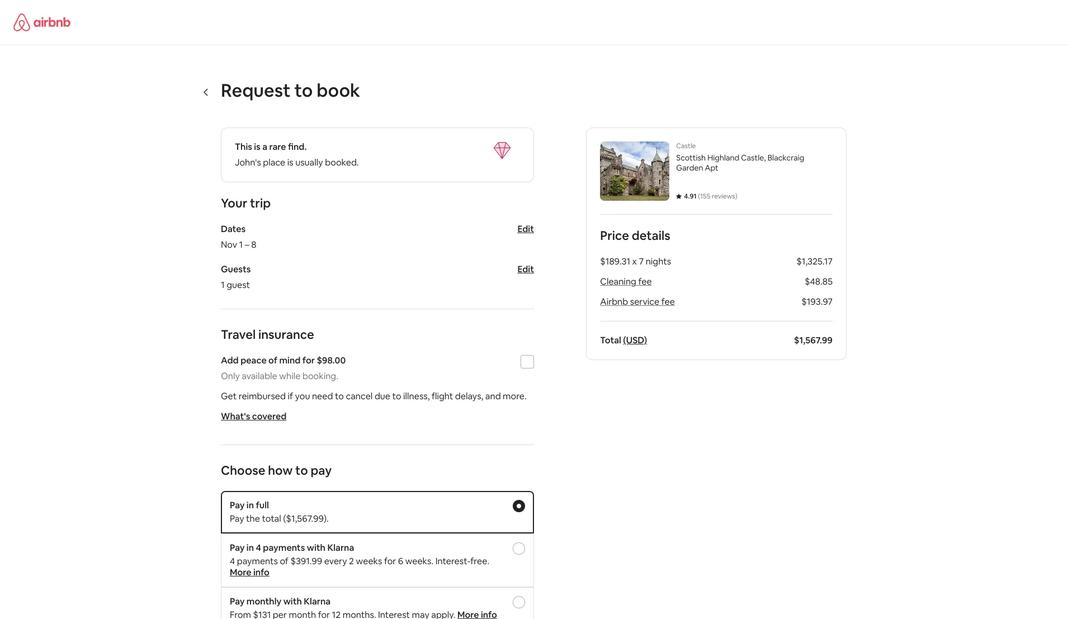 Task type: describe. For each thing, give the bounding box(es) containing it.
cleaning
[[600, 276, 636, 287]]

more.
[[503, 390, 527, 402]]

airbnb
[[600, 296, 628, 308]]

to right due
[[392, 390, 401, 402]]

cleaning fee button
[[600, 276, 652, 287]]

$189.31 x 7 nights
[[600, 256, 671, 267]]

$189.31
[[600, 256, 630, 267]]

4.91
[[684, 192, 697, 201]]

1 vertical spatial klarna
[[304, 596, 331, 607]]

need
[[312, 390, 333, 402]]

due
[[375, 390, 390, 402]]

what's covered button
[[221, 411, 287, 422]]

choose how to pay
[[221, 463, 332, 478]]

usually
[[295, 157, 323, 168]]

available
[[242, 370, 277, 382]]

and
[[485, 390, 501, 402]]

back image
[[202, 88, 211, 96]]

pay in full pay the total ($1,567.99).
[[230, 499, 329, 525]]

flight
[[432, 390, 453, 402]]

edit button for guests 1 guest
[[518, 263, 534, 275]]

weeks
[[356, 555, 382, 567]]

airbnb service fee button
[[600, 296, 675, 308]]

your trip
[[221, 195, 271, 211]]

klarna inside the pay in 4 payments with klarna 4 payments of $391.99 every 2 weeks for 6 weeks. interest-free. more info
[[327, 542, 354, 554]]

to right need
[[335, 390, 344, 402]]

–
[[245, 239, 249, 251]]

info
[[253, 567, 270, 578]]

details
[[632, 228, 670, 243]]

1 vertical spatial with
[[283, 596, 302, 607]]

edit button for dates nov 1 – 8
[[518, 223, 534, 235]]

1 vertical spatial payments
[[237, 555, 278, 567]]

a
[[262, 141, 267, 153]]

pay monthly with klarna
[[230, 596, 331, 607]]

7
[[639, 256, 644, 267]]

this is a rare find. john's place is usually booked.
[[235, 141, 359, 168]]

4.91 ( 155 reviews )
[[684, 192, 738, 201]]

castle
[[676, 141, 696, 150]]

reviews
[[712, 192, 735, 201]]

your
[[221, 195, 247, 211]]

service
[[630, 296, 660, 308]]

get reimbursed if you need to cancel due to illness, flight delays, and more.
[[221, 390, 527, 402]]

(usd)
[[623, 334, 647, 346]]

$48.85
[[805, 276, 833, 287]]

more info button
[[230, 567, 270, 578]]

(usd) button
[[623, 334, 647, 346]]

x
[[632, 256, 637, 267]]

)
[[735, 192, 738, 201]]

nov
[[221, 239, 237, 251]]

in for full
[[247, 499, 254, 511]]

only
[[221, 370, 240, 382]]

for inside add peace of mind for $98.00 only available while booking.
[[302, 355, 315, 366]]

apt
[[705, 163, 719, 173]]

price details
[[600, 228, 670, 243]]

castle scottish highland castle, blackcraig garden apt
[[676, 141, 805, 173]]

reimbursed
[[239, 390, 286, 402]]

place
[[263, 157, 285, 168]]

($1,567.99).
[[283, 513, 329, 525]]

edit for dates nov 1 – 8
[[518, 223, 534, 235]]

the
[[246, 513, 260, 525]]

of inside add peace of mind for $98.00 only available while booking.
[[269, 355, 277, 366]]

booked.
[[325, 157, 359, 168]]

booking.
[[303, 370, 338, 382]]

garden
[[676, 163, 703, 173]]

how
[[268, 463, 293, 478]]

$1,325.17
[[797, 256, 833, 267]]

john's
[[235, 157, 261, 168]]

if
[[288, 390, 293, 402]]

you
[[295, 390, 310, 402]]

request
[[221, 79, 291, 102]]

every
[[324, 555, 347, 567]]

0 horizontal spatial 4
[[230, 555, 235, 567]]

0 horizontal spatial is
[[254, 141, 260, 153]]

nights
[[646, 256, 671, 267]]

get
[[221, 390, 237, 402]]

$98.00
[[317, 355, 346, 366]]

8
[[251, 239, 256, 251]]

castle,
[[741, 153, 766, 163]]

to left pay
[[295, 463, 308, 478]]



Task type: locate. For each thing, give the bounding box(es) containing it.
4 up info
[[256, 542, 261, 554]]

1 edit from the top
[[518, 223, 534, 235]]

add peace of mind for $98.00 only available while booking.
[[221, 355, 346, 382]]

payments up monthly
[[237, 555, 278, 567]]

2
[[349, 555, 354, 567]]

pay for pay monthly with klarna
[[230, 596, 245, 607]]

0 vertical spatial 4
[[256, 542, 261, 554]]

pay
[[311, 463, 332, 478]]

weeks.
[[405, 555, 434, 567]]

2 in from the top
[[247, 542, 254, 554]]

0 vertical spatial fee
[[638, 276, 652, 287]]

cleaning fee
[[600, 276, 652, 287]]

edit button
[[518, 223, 534, 235], [518, 263, 534, 275]]

(
[[698, 192, 700, 201]]

pay
[[230, 499, 245, 511], [230, 513, 244, 525], [230, 542, 245, 554], [230, 596, 245, 607]]

1 vertical spatial edit button
[[518, 263, 534, 275]]

choose
[[221, 463, 265, 478]]

this
[[235, 141, 252, 153]]

full
[[256, 499, 269, 511]]

1 horizontal spatial is
[[287, 157, 293, 168]]

blackcraig
[[768, 153, 805, 163]]

is left a
[[254, 141, 260, 153]]

1 inside guests 1 guest
[[221, 279, 225, 291]]

1 vertical spatial fee
[[661, 296, 675, 308]]

request to book
[[221, 79, 360, 102]]

$193.97
[[802, 296, 833, 308]]

klarna down $391.99 at the bottom left of the page
[[304, 596, 331, 607]]

klarna
[[327, 542, 354, 554], [304, 596, 331, 607]]

0 vertical spatial 1
[[239, 239, 243, 251]]

0 vertical spatial is
[[254, 141, 260, 153]]

add
[[221, 355, 239, 366]]

1 pay from the top
[[230, 499, 245, 511]]

of inside the pay in 4 payments with klarna 4 payments of $391.99 every 2 weeks for 6 weeks. interest-free. more info
[[280, 555, 289, 567]]

mind
[[279, 355, 301, 366]]

fee up service
[[638, 276, 652, 287]]

while
[[279, 370, 301, 382]]

0 vertical spatial for
[[302, 355, 315, 366]]

$391.99
[[290, 555, 322, 567]]

guest
[[227, 279, 250, 291]]

1 inside dates nov 1 – 8
[[239, 239, 243, 251]]

monthly
[[247, 596, 281, 607]]

in
[[247, 499, 254, 511], [247, 542, 254, 554]]

scottish
[[676, 153, 706, 163]]

1 horizontal spatial 1
[[239, 239, 243, 251]]

is right place on the left top of the page
[[287, 157, 293, 168]]

None radio
[[513, 500, 525, 512], [513, 543, 525, 555], [513, 500, 525, 512], [513, 543, 525, 555]]

what's covered
[[221, 411, 287, 422]]

in up more info button
[[247, 542, 254, 554]]

in inside the pay in 4 payments with klarna 4 payments of $391.99 every 2 weeks for 6 weeks. interest-free. more info
[[247, 542, 254, 554]]

trip
[[250, 195, 271, 211]]

guests
[[221, 263, 251, 275]]

fee
[[638, 276, 652, 287], [661, 296, 675, 308]]

1 horizontal spatial with
[[307, 542, 325, 554]]

pay left monthly
[[230, 596, 245, 607]]

more
[[230, 567, 251, 578]]

with right monthly
[[283, 596, 302, 607]]

0 vertical spatial edit button
[[518, 223, 534, 235]]

rare
[[269, 141, 286, 153]]

with up $391.99 at the bottom left of the page
[[307, 542, 325, 554]]

pay left full
[[230, 499, 245, 511]]

$1,567.99
[[794, 334, 833, 346]]

2 edit button from the top
[[518, 263, 534, 275]]

peace
[[241, 355, 267, 366]]

edit
[[518, 223, 534, 235], [518, 263, 534, 275]]

insurance
[[258, 327, 314, 342]]

0 horizontal spatial with
[[283, 596, 302, 607]]

1 edit button from the top
[[518, 223, 534, 235]]

pay in 4 payments with klarna 4 payments of $391.99 every 2 weeks for 6 weeks. interest-free. more info
[[230, 542, 489, 578]]

to
[[294, 79, 313, 102], [335, 390, 344, 402], [392, 390, 401, 402], [295, 463, 308, 478]]

1 in from the top
[[247, 499, 254, 511]]

0 vertical spatial with
[[307, 542, 325, 554]]

illness,
[[403, 390, 430, 402]]

2 edit from the top
[[518, 263, 534, 275]]

fee right service
[[661, 296, 675, 308]]

3 pay from the top
[[230, 542, 245, 554]]

0 vertical spatial of
[[269, 355, 277, 366]]

of left mind
[[269, 355, 277, 366]]

0 vertical spatial klarna
[[327, 542, 354, 554]]

book
[[317, 79, 360, 102]]

of
[[269, 355, 277, 366], [280, 555, 289, 567]]

1 vertical spatial for
[[384, 555, 396, 567]]

0 horizontal spatial of
[[269, 355, 277, 366]]

4 left info
[[230, 555, 235, 567]]

total (usd)
[[600, 334, 647, 346]]

2 pay from the top
[[230, 513, 244, 525]]

1 horizontal spatial fee
[[661, 296, 675, 308]]

interest-
[[435, 555, 471, 567]]

pay up more
[[230, 542, 245, 554]]

for left 6
[[384, 555, 396, 567]]

6
[[398, 555, 403, 567]]

airbnb service fee
[[600, 296, 675, 308]]

1 vertical spatial 4
[[230, 555, 235, 567]]

klarna up 'every'
[[327, 542, 354, 554]]

in left full
[[247, 499, 254, 511]]

0 vertical spatial in
[[247, 499, 254, 511]]

155
[[700, 192, 710, 201]]

1 horizontal spatial 4
[[256, 542, 261, 554]]

1 horizontal spatial for
[[384, 555, 396, 567]]

pay inside the pay in 4 payments with klarna 4 payments of $391.99 every 2 weeks for 6 weeks. interest-free. more info
[[230, 542, 245, 554]]

None radio
[[513, 596, 525, 608]]

4 pay from the top
[[230, 596, 245, 607]]

dates nov 1 – 8
[[221, 223, 256, 251]]

1 vertical spatial 1
[[221, 279, 225, 291]]

travel insurance
[[221, 327, 314, 342]]

1 horizontal spatial of
[[280, 555, 289, 567]]

payments up $391.99 at the bottom left of the page
[[263, 542, 305, 554]]

free.
[[471, 555, 489, 567]]

0 horizontal spatial for
[[302, 355, 315, 366]]

with inside the pay in 4 payments with klarna 4 payments of $391.99 every 2 weeks for 6 weeks. interest-free. more info
[[307, 542, 325, 554]]

pay left the
[[230, 513, 244, 525]]

1 vertical spatial is
[[287, 157, 293, 168]]

0 horizontal spatial 1
[[221, 279, 225, 291]]

guests 1 guest
[[221, 263, 251, 291]]

total
[[262, 513, 281, 525]]

in inside 'pay in full pay the total ($1,567.99).'
[[247, 499, 254, 511]]

price
[[600, 228, 629, 243]]

delays,
[[455, 390, 483, 402]]

of left $391.99 at the bottom left of the page
[[280, 555, 289, 567]]

0 vertical spatial edit
[[518, 223, 534, 235]]

highland
[[708, 153, 740, 163]]

1 left guest
[[221, 279, 225, 291]]

1 left –
[[239, 239, 243, 251]]

1 vertical spatial in
[[247, 542, 254, 554]]

1
[[239, 239, 243, 251], [221, 279, 225, 291]]

0 vertical spatial payments
[[263, 542, 305, 554]]

pay for pay in full pay the total ($1,567.99).
[[230, 499, 245, 511]]

pay for pay in 4 payments with klarna 4 payments of $391.99 every 2 weeks for 6 weeks. interest-free. more info
[[230, 542, 245, 554]]

in for 4
[[247, 542, 254, 554]]

travel
[[221, 327, 256, 342]]

edit for guests 1 guest
[[518, 263, 534, 275]]

cancel
[[346, 390, 373, 402]]

dates
[[221, 223, 246, 235]]

to left book
[[294, 79, 313, 102]]

1 vertical spatial edit
[[518, 263, 534, 275]]

for right mind
[[302, 355, 315, 366]]

0 horizontal spatial fee
[[638, 276, 652, 287]]

for inside the pay in 4 payments with klarna 4 payments of $391.99 every 2 weeks for 6 weeks. interest-free. more info
[[384, 555, 396, 567]]

1 vertical spatial of
[[280, 555, 289, 567]]



Task type: vqa. For each thing, say whether or not it's contained in the screenshot.
usually
yes



